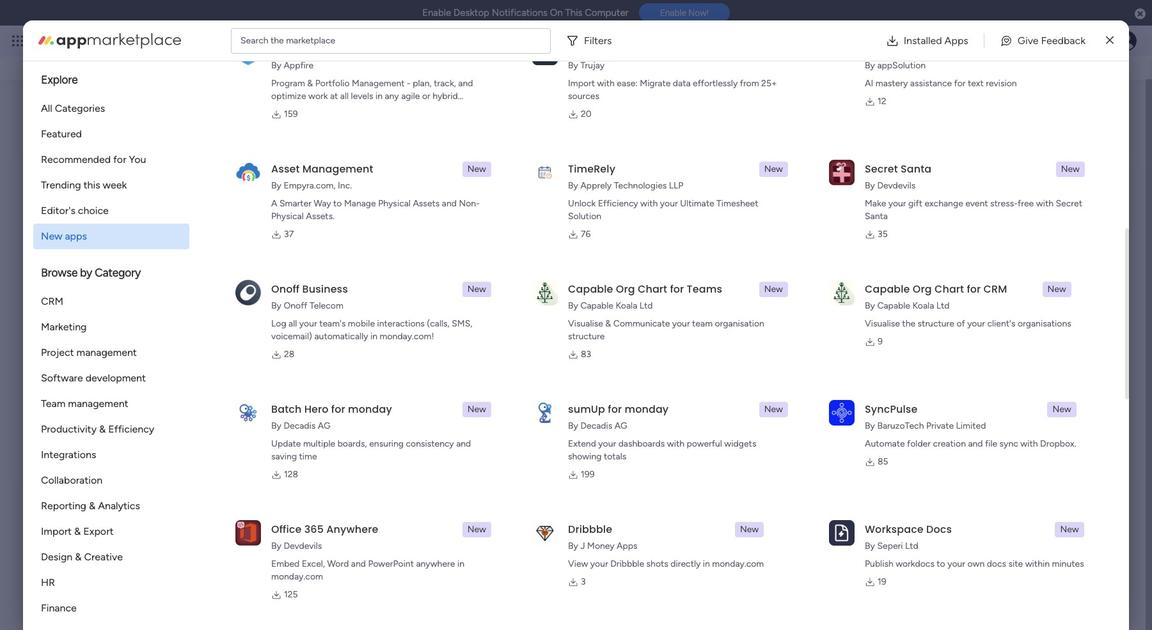 Task type: describe. For each thing, give the bounding box(es) containing it.
my
[[59, 483, 75, 497]]

money
[[587, 541, 615, 552]]

enable now! button
[[639, 3, 730, 23]]

your inside log all your team's mobile interactions (calls, sms, voicemail) automatically in monday.com!
[[299, 319, 317, 330]]

2 horizontal spatial monday
[[625, 402, 669, 417]]

0 horizontal spatial workspaces
[[78, 483, 141, 497]]

new for batch hero for monday
[[468, 404, 486, 415]]

smarter
[[280, 198, 312, 209]]

by for workspace docs
[[865, 541, 875, 552]]

track,
[[434, 78, 456, 89]]

koala for capable org chart for crm
[[913, 301, 934, 312]]

decadis for batch
[[284, 421, 316, 432]]

of
[[957, 319, 965, 330]]

1 horizontal spatial structure
[[918, 319, 955, 330]]

1 horizontal spatial monday
[[348, 402, 392, 417]]

import & export
[[41, 526, 114, 538]]

management up quickly access your recent boards, inbox and workspaces
[[129, 33, 199, 48]]

for left text
[[954, 78, 966, 89]]

1 vertical spatial dribbble
[[611, 559, 644, 570]]

dashboards
[[619, 439, 665, 450]]

marketplace
[[286, 35, 335, 46]]

chart for teams
[[638, 282, 667, 297]]

llp
[[669, 180, 684, 191]]

to inside a smarter way to manage physical assets and non- physical assets.
[[333, 198, 342, 209]]

teams
[[687, 282, 722, 297]]

and left file
[[968, 439, 983, 450]]

plan,
[[413, 78, 432, 89]]

close recently visited image
[[41, 106, 56, 122]]

decadis for sumup
[[581, 421, 613, 432]]

all categories
[[41, 102, 105, 115]]

private
[[927, 421, 954, 432]]

by for capable org chart for crm
[[865, 301, 875, 312]]

now!
[[689, 8, 709, 18]]

0 vertical spatial physical
[[378, 198, 411, 209]]

extend
[[568, 439, 596, 450]]

any
[[385, 91, 399, 102]]

0 horizontal spatial crm
[[41, 296, 63, 308]]

publish
[[865, 559, 894, 570]]

management for team management
[[68, 398, 128, 410]]

capable org chart for crm
[[865, 282, 1008, 297]]

enable for enable now!
[[660, 8, 687, 18]]

revision
[[986, 78, 1017, 89]]

text
[[968, 78, 984, 89]]

limited
[[956, 421, 986, 432]]

new for asset management
[[468, 164, 486, 175]]

collaboration
[[41, 475, 103, 487]]

quick search results list box
[[41, 122, 898, 291]]

1 vertical spatial to
[[937, 559, 946, 570]]

new for syncpulse
[[1053, 404, 1072, 415]]

org for capable org chart for crm
[[913, 282, 932, 297]]

management inside the program & portfolio management - plan, track, and optimize work at all levels in any agile or hybrid framework
[[352, 78, 405, 89]]

import for import with ease: migrate data effortlessly from 25+ sources
[[568, 78, 595, 89]]

anywhere
[[327, 523, 378, 538]]

productivity & efficiency
[[41, 424, 154, 436]]

your down apps marketplace 'image'
[[97, 57, 118, 69]]

apprely
[[581, 180, 612, 191]]

for left inspired
[[967, 282, 981, 297]]

give feedback
[[1018, 34, 1086, 46]]

ease:
[[617, 78, 638, 89]]

or
[[422, 91, 430, 102]]

0 vertical spatial search
[[241, 35, 268, 46]]

migrate
[[640, 78, 671, 89]]

1 vertical spatial minutes
[[1052, 559, 1084, 570]]

all inside the program & portfolio management - plan, track, and optimize work at all levels in any agile or hybrid framework
[[340, 91, 349, 102]]

1 horizontal spatial santa
[[901, 162, 932, 177]]

portfolio
[[315, 78, 350, 89]]

ultimate
[[680, 198, 715, 209]]

management for project management
[[77, 347, 137, 359]]

integrations
[[41, 449, 96, 461]]

interactions
[[377, 319, 425, 330]]

apps image
[[1012, 35, 1025, 47]]

your inside make your gift exchange event stress-free with secret santa
[[889, 198, 906, 209]]

in inside boost your workflow in minutes with ready-made templates
[[1033, 201, 1041, 213]]

app logo image for secret santa
[[829, 160, 855, 185]]

and inside "update multiple boards, ensuring consistency and saving time"
[[456, 439, 471, 450]]

saving
[[271, 452, 297, 463]]

work inside 'quick search results' list box
[[73, 257, 92, 268]]

by decadis ag for batch
[[271, 421, 331, 432]]

recommended for you
[[41, 154, 146, 166]]

by for syncpulse
[[865, 421, 875, 432]]

at
[[330, 91, 338, 102]]

embed
[[271, 559, 300, 570]]

management for work management > main workspace
[[95, 257, 147, 268]]

new for timerely
[[765, 164, 783, 175]]

help image
[[1072, 35, 1085, 47]]

search inside button
[[1078, 50, 1110, 62]]

159
[[284, 109, 298, 120]]

koala for capable org chart for teams
[[616, 301, 638, 312]]

by capable koala ltd for capable org chart for crm
[[865, 301, 950, 312]]

0 horizontal spatial main
[[102, 521, 126, 535]]

35
[[878, 229, 888, 240]]

own
[[968, 559, 985, 570]]

visited
[[109, 107, 144, 121]]

1 vertical spatial onoff
[[284, 301, 307, 312]]

feedback
[[976, 51, 1016, 62]]

new for capable org chart for teams
[[765, 284, 783, 295]]

0 vertical spatial workspaces
[[237, 57, 291, 69]]

your left own on the bottom right of page
[[948, 559, 966, 570]]

docs
[[987, 559, 1007, 570]]

app logo image for sumup for monday
[[532, 400, 558, 426]]

roy mann image
[[71, 351, 97, 376]]

by capable koala ltd for capable org chart for teams
[[568, 301, 653, 312]]

kendall parks image
[[1117, 31, 1137, 51]]

mann
[[123, 350, 147, 361]]

workspace inside 'quick search results' list box
[[179, 257, 222, 268]]

see plans
[[224, 35, 262, 46]]

access
[[63, 57, 94, 69]]

0 vertical spatial onoff
[[271, 282, 300, 297]]

workspace image
[[62, 521, 93, 551]]

in inside the program & portfolio management - plan, track, and optimize work at all levels in any agile or hybrid framework
[[376, 91, 383, 102]]

1 vertical spatial management
[[303, 162, 373, 177]]

by trujay
[[568, 60, 605, 71]]

notifications
[[492, 7, 548, 19]]

excel,
[[302, 559, 325, 570]]

ag for hero
[[318, 421, 331, 432]]

1 vertical spatial efficiency
[[108, 424, 154, 436]]

ai mastery assistance for text revision
[[865, 78, 1017, 89]]

learn for learn how monday.com works
[[979, 337, 1001, 348]]

and inside a smarter way to manage physical assets and non- physical assets.
[[442, 198, 457, 209]]

0 vertical spatial boards,
[[153, 57, 187, 69]]

batch
[[271, 402, 302, 417]]

templates
[[994, 216, 1040, 228]]

solution
[[568, 211, 602, 222]]

by devdevils for office
[[271, 541, 322, 552]]

and up sync
[[1003, 399, 1018, 410]]

for right "hero"
[[331, 402, 345, 417]]

ltd for teams
[[640, 301, 653, 312]]

monday.com inside embed excel, word and powerpoint anywhere in monday.com
[[271, 572, 323, 583]]

visualise for capable org chart for crm
[[865, 319, 900, 330]]

& for analytics
[[89, 500, 95, 513]]

for right sumup on the bottom
[[608, 402, 622, 417]]

word
[[327, 559, 349, 570]]

ready-
[[936, 216, 966, 228]]

collaborating
[[287, 414, 347, 426]]

recently visited
[[59, 107, 144, 121]]

minutes inside boost your workflow in minutes with ready-made templates
[[1044, 201, 1080, 213]]

in right the directly
[[703, 559, 710, 570]]

multiple
[[303, 439, 335, 450]]

automate folder creation and file sync with dropbox.
[[865, 439, 1077, 450]]

and inside embed excel, word and powerpoint anywhere in monday.com
[[351, 559, 366, 570]]

& for efficiency
[[99, 424, 106, 436]]

lottie animation element
[[566, 33, 926, 81]]

for left teams on the top of the page
[[670, 282, 684, 297]]

export
[[83, 526, 114, 538]]

workdocs
[[896, 559, 935, 570]]

notifications image
[[928, 35, 941, 47]]

your left teammates
[[166, 414, 187, 426]]

1 vertical spatial physical
[[271, 211, 304, 222]]

how
[[1003, 337, 1020, 348]]

categories
[[55, 102, 105, 115]]

trending this week
[[41, 179, 127, 191]]

batch hero for monday
[[271, 402, 392, 417]]

1 vertical spatial workspace
[[129, 521, 185, 535]]

ai
[[865, 78, 874, 89]]

assets
[[413, 198, 440, 209]]

notes
[[76, 236, 104, 248]]

communicate
[[614, 319, 670, 330]]

see
[[224, 35, 239, 46]]

see plans button
[[206, 31, 268, 51]]

work inside the program & portfolio management - plan, track, and optimize work at all levels in any agile or hybrid framework
[[308, 91, 328, 102]]

the for visualise
[[902, 319, 916, 330]]

app logo image for capable org chart for crm
[[829, 280, 855, 306]]

from
[[740, 78, 759, 89]]

app logo image for capable org chart for teams
[[532, 280, 558, 306]]

import for import & export
[[41, 526, 72, 538]]

by for asset management
[[271, 180, 282, 191]]

workflow
[[988, 201, 1030, 213]]

your inside visualise & communicate your team organisation structure
[[672, 319, 690, 330]]

software
[[41, 372, 83, 385]]

0 horizontal spatial monday
[[57, 33, 101, 48]]

powerpoint
[[368, 559, 414, 570]]

inc.
[[338, 180, 352, 191]]

invite members image
[[984, 35, 997, 47]]

with inside import with ease: migrate data effortlessly from 25+ sources
[[597, 78, 615, 89]]

for left you
[[113, 154, 126, 166]]

docs
[[927, 523, 952, 538]]

sms,
[[452, 319, 473, 330]]

app logo image for syncpulse
[[829, 400, 855, 426]]

app logo image for workspace docs
[[829, 521, 855, 546]]

1 horizontal spatial ltd
[[905, 541, 919, 552]]

development
[[86, 372, 146, 385]]

levels
[[351, 91, 373, 102]]

by decadis ag for sumup
[[568, 421, 627, 432]]

new for capable org chart for crm
[[1048, 284, 1067, 295]]

by for sumup for monday
[[568, 421, 578, 432]]

make
[[865, 198, 886, 209]]

plan
[[338, 236, 358, 248]]

your inside unlock efficiency with your ultimate timesheet solution
[[660, 198, 678, 209]]

totals
[[604, 452, 627, 463]]

main workspace
[[102, 521, 185, 535]]

& for portfolio
[[307, 78, 313, 89]]



Task type: vqa. For each thing, say whether or not it's contained in the screenshot.


Task type: locate. For each thing, give the bounding box(es) containing it.
0 horizontal spatial chart
[[638, 282, 667, 297]]

main right the >
[[157, 257, 177, 268]]

0 vertical spatial by devdevils
[[865, 180, 916, 191]]

2 horizontal spatial work
[[308, 91, 328, 102]]

monday work management
[[57, 33, 199, 48]]

0 horizontal spatial physical
[[271, 211, 304, 222]]

management up any
[[352, 78, 405, 89]]

search everything image
[[1044, 35, 1056, 47]]

ltd for crm
[[937, 301, 950, 312]]

trujay
[[581, 60, 605, 71]]

onoff down onoff business
[[284, 301, 307, 312]]

by devdevils
[[865, 180, 916, 191], [271, 541, 322, 552]]

and right track, in the left of the page
[[458, 78, 473, 89]]

0 horizontal spatial invite
[[138, 414, 163, 426]]

app logo image for dribbble
[[532, 521, 558, 546]]

1 vertical spatial monday.com
[[712, 559, 764, 570]]

management left the >
[[95, 257, 147, 268]]

learn
[[928, 286, 954, 298], [979, 337, 1001, 348], [979, 399, 1001, 410]]

santa up gift
[[901, 162, 932, 177]]

1 vertical spatial import
[[41, 526, 72, 538]]

1 decadis from the left
[[284, 421, 316, 432]]

visualise for capable org chart for teams
[[568, 319, 603, 330]]

choice
[[78, 205, 109, 217]]

structure inside visualise & communicate your team organisation structure
[[568, 331, 605, 342]]

monday up access
[[57, 33, 101, 48]]

on
[[550, 7, 563, 19]]

0 horizontal spatial all
[[289, 319, 297, 330]]

agile
[[401, 91, 420, 102]]

ag down sumup for monday in the bottom of the page
[[615, 421, 627, 432]]

app logo image for batch hero for monday
[[235, 400, 261, 426]]

physical down smarter
[[271, 211, 304, 222]]

effortlessly
[[693, 78, 738, 89]]

technologies
[[614, 180, 667, 191]]

dropbox.
[[1041, 439, 1077, 450]]

& right design
[[75, 552, 82, 564]]

onoff up by onoff telecom
[[271, 282, 300, 297]]

boards, left inbox
[[153, 57, 187, 69]]

koala
[[616, 301, 638, 312], [913, 301, 934, 312]]

give down inbox icon
[[954, 51, 973, 62]]

invite inside button
[[839, 415, 862, 426]]

chart up communicate
[[638, 282, 667, 297]]

1 horizontal spatial by capable koala ltd
[[865, 301, 950, 312]]

0 vertical spatial dribbble
[[568, 523, 612, 538]]

minutes right "within"
[[1052, 559, 1084, 570]]

feedback
[[1041, 34, 1086, 46]]

20
[[581, 109, 592, 120]]

work up recent
[[103, 33, 126, 48]]

data
[[673, 78, 691, 89]]

koala down capable org chart for crm
[[913, 301, 934, 312]]

secret inside make your gift exchange event stress-free with secret santa
[[1056, 198, 1083, 209]]

structure left of
[[918, 319, 955, 330]]

invite your teammates and start collaborating
[[138, 414, 347, 426]]

0 vertical spatial workspace
[[179, 257, 222, 268]]

2 vertical spatial work
[[73, 257, 92, 268]]

exchange
[[925, 198, 964, 209]]

management
[[129, 33, 199, 48], [95, 257, 147, 268], [77, 347, 137, 359], [68, 398, 128, 410]]

monday.com inside getting started "element"
[[1023, 337, 1074, 348]]

0 vertical spatial efficiency
[[598, 198, 638, 209]]

by appsolution
[[865, 60, 926, 71]]

santa inside make your gift exchange event stress-free with secret santa
[[865, 211, 888, 222]]

enable
[[422, 7, 451, 19], [660, 8, 687, 18]]

voicemail)
[[271, 331, 312, 342]]

invite left syncpulse
[[839, 415, 862, 426]]

with inside boost your workflow in minutes with ready-made templates
[[1083, 201, 1103, 213]]

1 horizontal spatial decadis
[[581, 421, 613, 432]]

learn & get inspired
[[928, 286, 1020, 298]]

decadis down sumup on the bottom
[[581, 421, 613, 432]]

by devdevils down secret santa in the top right of the page
[[865, 180, 916, 191]]

1 horizontal spatial ag
[[615, 421, 627, 432]]

a
[[271, 198, 277, 209]]

getting started element
[[928, 310, 1120, 361]]

monday.com right the directly
[[712, 559, 764, 570]]

1 org from the left
[[616, 282, 635, 297]]

gift
[[909, 198, 923, 209]]

management inside 'quick search results' list box
[[95, 257, 147, 268]]

2 vertical spatial monday.com
[[271, 572, 323, 583]]

by appfire
[[271, 60, 314, 71]]

koala up communicate
[[616, 301, 638, 312]]

the down capable org chart for crm
[[902, 319, 916, 330]]

import inside import with ease: migrate data effortlessly from 25+ sources
[[568, 78, 595, 89]]

enable now!
[[660, 8, 709, 18]]

1 horizontal spatial devdevils
[[878, 180, 916, 191]]

0 horizontal spatial boards,
[[153, 57, 187, 69]]

works
[[1077, 337, 1100, 348]]

0 vertical spatial monday.com
[[1023, 337, 1074, 348]]

dribbble up j
[[568, 523, 612, 538]]

main down "analytics"
[[102, 521, 126, 535]]

0 vertical spatial give
[[1018, 34, 1039, 46]]

hybrid
[[433, 91, 458, 102]]

2 decadis from the left
[[581, 421, 613, 432]]

marketing plan
[[288, 236, 358, 248]]

main inside 'quick search results' list box
[[157, 257, 177, 268]]

new for sumup for monday
[[765, 404, 783, 415]]

2 by decadis ag from the left
[[568, 421, 627, 432]]

0 horizontal spatial to
[[333, 198, 342, 209]]

1 horizontal spatial boards,
[[338, 439, 367, 450]]

inbox
[[189, 57, 215, 69]]

anywhere
[[416, 559, 455, 570]]

your up made
[[965, 201, 986, 213]]

0 horizontal spatial koala
[[616, 301, 638, 312]]

give feedback button
[[990, 28, 1096, 53]]

hr
[[41, 577, 55, 589]]

dapulse close image
[[1135, 8, 1146, 20]]

with inside extend your dashboards with powerful widgets showing totals
[[667, 439, 685, 450]]

this
[[84, 179, 100, 191]]

1 vertical spatial structure
[[568, 331, 605, 342]]

santa down make
[[865, 211, 888, 222]]

1 vertical spatial by devdevils
[[271, 541, 322, 552]]

quick search button
[[1028, 44, 1120, 69]]

0 horizontal spatial efficiency
[[108, 424, 154, 436]]

automate
[[865, 439, 905, 450]]

select product image
[[12, 35, 24, 47]]

m
[[71, 526, 84, 545]]

& up of
[[957, 286, 963, 298]]

0 horizontal spatial apps
[[617, 541, 638, 552]]

1 horizontal spatial enable
[[660, 8, 687, 18]]

0 horizontal spatial devdevils
[[284, 541, 322, 552]]

started
[[1013, 323, 1042, 334]]

new for onoff business
[[468, 284, 486, 295]]

in left any
[[376, 91, 383, 102]]

the
[[271, 35, 284, 46], [902, 319, 916, 330]]

0 vertical spatial all
[[340, 91, 349, 102]]

and
[[217, 57, 234, 69], [458, 78, 473, 89], [442, 198, 457, 209], [1003, 399, 1018, 410], [243, 414, 261, 426], [456, 439, 471, 450], [968, 439, 983, 450], [351, 559, 366, 570]]

0 horizontal spatial by devdevils
[[271, 541, 322, 552]]

0 horizontal spatial import
[[41, 526, 72, 538]]

explore
[[41, 73, 78, 87]]

1 vertical spatial give
[[954, 51, 973, 62]]

decadis down the batch
[[284, 421, 316, 432]]

199
[[581, 470, 595, 481]]

0 vertical spatial the
[[271, 35, 284, 46]]

all
[[41, 102, 52, 115]]

0 horizontal spatial search
[[241, 35, 268, 46]]

125
[[284, 590, 298, 601]]

visualise inside visualise & communicate your team organisation structure
[[568, 319, 603, 330]]

1 horizontal spatial crm
[[984, 282, 1008, 297]]

inbox image
[[956, 35, 969, 47]]

2 ag from the left
[[615, 421, 627, 432]]

2 by capable koala ltd from the left
[[865, 301, 950, 312]]

marketing down the assets.
[[288, 236, 336, 248]]

org for capable org chart for teams
[[616, 282, 635, 297]]

crm up client's
[[984, 282, 1008, 297]]

v2 user feedback image
[[939, 49, 948, 64]]

reporting & analytics
[[41, 500, 140, 513]]

editor's choice
[[41, 205, 109, 217]]

private board image
[[57, 235, 71, 250]]

give
[[1018, 34, 1039, 46], [954, 51, 973, 62]]

in down the mobile
[[371, 331, 378, 342]]

v2 bolt switch image
[[1039, 50, 1046, 64]]

by empyra.com, inc.
[[271, 180, 352, 191]]

chart for crm
[[935, 282, 964, 297]]

work left 'at'
[[308, 91, 328, 102]]

marketing for marketing plan
[[288, 236, 336, 248]]

0 horizontal spatial give
[[954, 51, 973, 62]]

all
[[340, 91, 349, 102], [289, 319, 297, 330]]

0 horizontal spatial by capable koala ltd
[[568, 301, 653, 312]]

by capable koala ltd down capable org chart for crm
[[865, 301, 950, 312]]

1 horizontal spatial physical
[[378, 198, 411, 209]]

0 vertical spatial devdevils
[[878, 180, 916, 191]]

1 horizontal spatial koala
[[913, 301, 934, 312]]

1 horizontal spatial marketing
[[288, 236, 336, 248]]

0 horizontal spatial org
[[616, 282, 635, 297]]

0 horizontal spatial secret
[[865, 162, 898, 177]]

& for communicate
[[606, 319, 611, 330]]

apps up 'v2 user feedback' icon
[[945, 34, 969, 46]]

quickly
[[26, 57, 60, 69]]

2 koala from the left
[[913, 301, 934, 312]]

learn up visualise the structure of your client's organisations
[[928, 286, 954, 298]]

& down team management
[[99, 424, 106, 436]]

1 chart from the left
[[638, 282, 667, 297]]

component image
[[57, 256, 68, 267]]

your inside boost your workflow in minutes with ready-made templates
[[965, 201, 986, 213]]

1 by capable koala ltd from the left
[[568, 301, 653, 312]]

by devdevils for secret
[[865, 180, 916, 191]]

import up design
[[41, 526, 72, 538]]

new for office 365 anywhere
[[468, 525, 486, 536]]

workspaces up "analytics"
[[78, 483, 141, 497]]

1 horizontal spatial by devdevils
[[865, 180, 916, 191]]

workspace down "analytics"
[[129, 521, 185, 535]]

app logo image for asset management
[[235, 160, 261, 185]]

structure up 83
[[568, 331, 605, 342]]

0 vertical spatial work
[[103, 33, 126, 48]]

all inside log all your team's mobile interactions (calls, sms, voicemail) automatically in monday.com!
[[289, 319, 297, 330]]

file
[[985, 439, 998, 450]]

give for give feedback
[[954, 51, 973, 62]]

and left start
[[243, 414, 261, 426]]

0 horizontal spatial monday.com
[[271, 572, 323, 583]]

in inside log all your team's mobile interactions (calls, sms, voicemail) automatically in monday.com!
[[371, 331, 378, 342]]

installed apps
[[904, 34, 969, 46]]

2 vertical spatial learn
[[979, 399, 1001, 410]]

in up templates
[[1033, 201, 1041, 213]]

free
[[1018, 198, 1034, 209]]

2 org from the left
[[913, 282, 932, 297]]

appfire
[[284, 60, 314, 71]]

0 vertical spatial marketing
[[288, 236, 336, 248]]

your down by onoff telecom
[[299, 319, 317, 330]]

learn up limited
[[979, 399, 1001, 410]]

search the marketplace
[[241, 35, 335, 46]]

get for support
[[1020, 399, 1034, 410]]

by for onoff business
[[271, 301, 282, 312]]

secret up make
[[865, 162, 898, 177]]

19
[[878, 577, 887, 588]]

0 vertical spatial minutes
[[1044, 201, 1080, 213]]

1 ag from the left
[[318, 421, 331, 432]]

1 horizontal spatial by decadis ag
[[568, 421, 627, 432]]

app logo image for office 365 anywhere
[[235, 521, 261, 546]]

1 horizontal spatial to
[[937, 559, 946, 570]]

& for export
[[74, 526, 81, 538]]

your up "totals"
[[598, 439, 616, 450]]

get for inspired
[[966, 286, 981, 298]]

your down money at the bottom
[[591, 559, 608, 570]]

crm down browse
[[41, 296, 63, 308]]

0 horizontal spatial santa
[[865, 211, 888, 222]]

0 horizontal spatial ltd
[[640, 301, 653, 312]]

1 vertical spatial apps
[[617, 541, 638, 552]]

1 horizontal spatial import
[[568, 78, 595, 89]]

enable left desktop
[[422, 7, 451, 19]]

1 by decadis ag from the left
[[271, 421, 331, 432]]

1 horizontal spatial efficiency
[[598, 198, 638, 209]]

by capable koala ltd
[[568, 301, 653, 312], [865, 301, 950, 312]]

program
[[271, 78, 305, 89]]

1 vertical spatial boards,
[[338, 439, 367, 450]]

by for secret santa
[[865, 180, 875, 191]]

with inside unlock efficiency with your ultimate timesheet solution
[[641, 198, 658, 209]]

all right 'at'
[[340, 91, 349, 102]]

in inside embed excel, word and powerpoint anywhere in monday.com
[[457, 559, 465, 570]]

0 vertical spatial import
[[568, 78, 595, 89]]

by for office 365 anywhere
[[271, 541, 282, 552]]

monday.com down organisations on the bottom of page
[[1023, 337, 1074, 348]]

1 vertical spatial search
[[1078, 50, 1110, 62]]

org up visualise the structure of your client's organisations
[[913, 282, 932, 297]]

search right see
[[241, 35, 268, 46]]

0 horizontal spatial work
[[73, 257, 92, 268]]

1 horizontal spatial apps
[[945, 34, 969, 46]]

efficiency down by apprely technologies llp
[[598, 198, 638, 209]]

1 horizontal spatial secret
[[1056, 198, 1083, 209]]

client's
[[988, 319, 1016, 330]]

1 horizontal spatial give
[[1018, 34, 1039, 46]]

efficiency inside unlock efficiency with your ultimate timesheet solution
[[598, 198, 638, 209]]

& for get
[[957, 286, 963, 298]]

marketing for marketing
[[41, 321, 87, 333]]

1 horizontal spatial workspaces
[[237, 57, 291, 69]]

app logo image for timerely
[[532, 160, 558, 185]]

by decadis ag down the batch
[[271, 421, 331, 432]]

& inside the program & portfolio management - plan, track, and optimize work at all levels in any agile or hybrid framework
[[307, 78, 313, 89]]

team
[[41, 398, 66, 410]]

baruzotech
[[878, 421, 924, 432]]

enable inside button
[[660, 8, 687, 18]]

0 horizontal spatial visualise
[[568, 319, 603, 330]]

consistency
[[406, 439, 454, 450]]

2 visualise from the left
[[865, 319, 900, 330]]

automatically
[[314, 331, 368, 342]]

devdevils for office
[[284, 541, 322, 552]]

0 vertical spatial santa
[[901, 162, 932, 177]]

by for capable org chart for teams
[[568, 301, 578, 312]]

learn for learn & get inspired
[[928, 286, 954, 298]]

1 image
[[966, 26, 977, 41]]

no thanks button
[[768, 410, 819, 431]]

desktop
[[454, 7, 489, 19]]

1 visualise from the left
[[568, 319, 603, 330]]

dapulse x slim image
[[1106, 33, 1114, 48]]

1 horizontal spatial monday.com
[[712, 559, 764, 570]]

import up sources at the top of page
[[568, 78, 595, 89]]

1 horizontal spatial all
[[340, 91, 349, 102]]

monday up ensuring
[[348, 402, 392, 417]]

new for secret santa
[[1061, 164, 1080, 175]]

2 horizontal spatial monday.com
[[1023, 337, 1074, 348]]

1 vertical spatial all
[[289, 319, 297, 330]]

boards, right multiple
[[338, 439, 367, 450]]

templates image image
[[940, 101, 1109, 189]]

boards, inside "update multiple boards, ensuring consistency and saving time"
[[338, 439, 367, 450]]

visualise up 83
[[568, 319, 603, 330]]

1 horizontal spatial org
[[913, 282, 932, 297]]

get left inspired
[[966, 286, 981, 298]]

workspace
[[179, 257, 222, 268], [129, 521, 185, 535]]

1 horizontal spatial visualise
[[865, 319, 900, 330]]

learn for learn and get support
[[979, 399, 1001, 410]]

& inside visualise & communicate your team organisation structure
[[606, 319, 611, 330]]

way
[[314, 198, 331, 209]]

1 horizontal spatial work
[[103, 33, 126, 48]]

invite for invite your teammates and start collaborating
[[138, 414, 163, 426]]

minutes right free
[[1044, 201, 1080, 213]]

and down see
[[217, 57, 234, 69]]

by for timerely
[[568, 180, 578, 191]]

give inside button
[[1018, 34, 1039, 46]]

secret right free
[[1056, 198, 1083, 209]]

close my workspaces image
[[41, 482, 56, 498]]

office
[[271, 523, 302, 538]]

with inside make your gift exchange event stress-free with secret santa
[[1036, 198, 1054, 209]]

& for creative
[[75, 552, 82, 564]]

your down llp
[[660, 198, 678, 209]]

to right way
[[333, 198, 342, 209]]

1 vertical spatial main
[[102, 521, 126, 535]]

enable left now!
[[660, 8, 687, 18]]

app logo image for onoff business
[[235, 280, 261, 306]]

1 horizontal spatial search
[[1078, 50, 1110, 62]]

sumup
[[568, 402, 605, 417]]

0 horizontal spatial structure
[[568, 331, 605, 342]]

chart up of
[[935, 282, 964, 297]]

0 vertical spatial learn
[[928, 286, 954, 298]]

0 horizontal spatial marketing
[[41, 321, 87, 333]]

devdevils for secret
[[878, 180, 916, 191]]

public board image
[[269, 235, 283, 250]]

the for search
[[271, 35, 284, 46]]

by capable koala ltd up communicate
[[568, 301, 653, 312]]

ag for for
[[615, 421, 627, 432]]

0 vertical spatial management
[[352, 78, 405, 89]]

org up communicate
[[616, 282, 635, 297]]

learn down getting
[[979, 337, 1001, 348]]

onoff
[[271, 282, 300, 297], [284, 301, 307, 312]]

invite for invite
[[839, 415, 862, 426]]

management up development
[[77, 347, 137, 359]]

new for workspace docs
[[1061, 525, 1079, 536]]

& down appfire
[[307, 78, 313, 89]]

devdevils down secret santa in the top right of the page
[[878, 180, 916, 191]]

and left "non-"
[[442, 198, 457, 209]]

the right plans
[[271, 35, 284, 46]]

apps inside button
[[945, 34, 969, 46]]

to right workdocs
[[937, 559, 946, 570]]

roy mann
[[104, 350, 147, 361]]

monday.com down embed
[[271, 572, 323, 583]]

by decadis ag down sumup on the bottom
[[568, 421, 627, 432]]

empyra.com,
[[284, 180, 336, 191]]

1 vertical spatial marketing
[[41, 321, 87, 333]]

0 vertical spatial secret
[[865, 162, 898, 177]]

workspace docs
[[865, 523, 952, 538]]

1 horizontal spatial main
[[157, 257, 177, 268]]

apps marketplace image
[[38, 33, 181, 48]]

and inside the program & portfolio management - plan, track, and optimize work at all levels in any agile or hybrid framework
[[458, 78, 473, 89]]

asset
[[271, 162, 300, 177]]

0 horizontal spatial decadis
[[284, 421, 316, 432]]

stress-
[[991, 198, 1018, 209]]

your right of
[[968, 319, 985, 330]]

new for dribbble
[[740, 525, 759, 536]]

view your dribbble shots directly in monday.com
[[568, 559, 764, 570]]

invite down development
[[138, 414, 163, 426]]

marketing inside 'quick search results' list box
[[288, 236, 336, 248]]

seperi
[[878, 541, 903, 552]]

your inside extend your dashboards with powerful widgets showing totals
[[598, 439, 616, 450]]

& left communicate
[[606, 319, 611, 330]]

learn inside getting started "element"
[[979, 337, 1001, 348]]

by for dribbble
[[568, 541, 578, 552]]

1 horizontal spatial the
[[902, 319, 916, 330]]

computer
[[585, 7, 629, 19]]

1 horizontal spatial get
[[1020, 399, 1034, 410]]

by for batch hero for monday
[[271, 421, 282, 432]]

37
[[284, 229, 294, 240]]

physical left assets
[[378, 198, 411, 209]]

marketing up project
[[41, 321, 87, 333]]

enable for enable desktop notifications on this computer
[[422, 7, 451, 19]]

log
[[271, 319, 286, 330]]

featured
[[41, 128, 82, 140]]

app logo image
[[235, 160, 261, 185], [532, 160, 558, 185], [829, 160, 855, 185], [235, 280, 261, 306], [532, 280, 558, 306], [829, 280, 855, 306], [235, 400, 261, 426], [532, 400, 558, 426], [829, 400, 855, 426], [235, 521, 261, 546], [532, 521, 558, 546], [829, 521, 855, 546]]

for
[[954, 78, 966, 89], [113, 154, 126, 166], [670, 282, 684, 297], [967, 282, 981, 297], [331, 402, 345, 417], [608, 402, 622, 417]]

visualise up 9
[[865, 319, 900, 330]]

physical
[[378, 198, 411, 209], [271, 211, 304, 222]]

your left team
[[672, 319, 690, 330]]

software development
[[41, 372, 146, 385]]

by devdevils down office
[[271, 541, 322, 552]]

and right word
[[351, 559, 366, 570]]

2 chart from the left
[[935, 282, 964, 297]]

give for give feedback
[[1018, 34, 1039, 46]]

installed
[[904, 34, 942, 46]]

1 koala from the left
[[616, 301, 638, 312]]

dribbble left shots
[[611, 559, 644, 570]]



